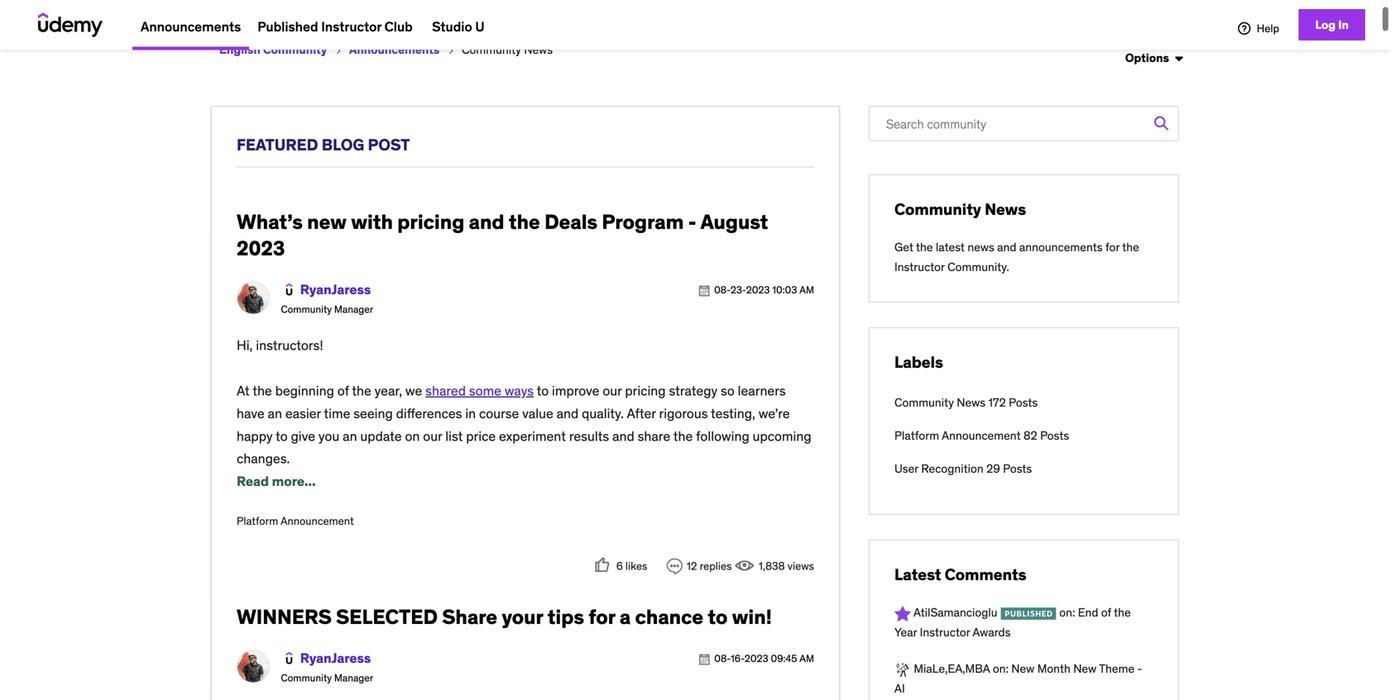 Task type: vqa. For each thing, say whether or not it's contained in the screenshot.
the leftmost the here
no



Task type: describe. For each thing, give the bounding box(es) containing it.
the inside to improve our pricing strategy so learners have an easier time seeing differences in course value and quality. after rigorous testing, we're happy to give you an update on our list price experiment results and share the following upcoming changes.
[[673, 428, 693, 445]]

community up latest
[[895, 199, 981, 219]]

read more...
[[237, 473, 316, 490]]

winners
[[237, 605, 332, 630]]

user recognition link
[[895, 457, 984, 482]]

awards
[[973, 626, 1011, 640]]

on: for end
[[1059, 606, 1078, 621]]

list for latest comments
[[895, 595, 1154, 701]]

some
[[469, 383, 501, 400]]

2 vertical spatial news
[[957, 396, 986, 410]]

0 horizontal spatial announcements link
[[132, 5, 249, 50]]

replies
[[700, 560, 732, 573]]

studio u
[[432, 18, 485, 35]]

featured
[[237, 135, 318, 155]]

ways
[[505, 383, 534, 400]]

ryanjaress link for selected
[[300, 650, 371, 667]]

0 horizontal spatial an
[[268, 405, 282, 422]]

on
[[405, 428, 420, 445]]

ryanjaress image for winners selected share your tips for a chance to win!
[[237, 651, 270, 684]]

12
[[687, 560, 697, 573]]

user recognition 29 posts
[[895, 462, 1032, 477]]

0 vertical spatial news
[[524, 42, 553, 57]]

with
[[351, 210, 393, 235]]

29
[[986, 462, 1000, 477]]

instructor inside end of the year instructor awards
[[920, 626, 970, 640]]

the right the get
[[916, 240, 933, 255]]

your
[[502, 605, 543, 630]]

labels
[[895, 353, 943, 372]]

studio u link
[[424, 5, 493, 50]]

program
[[602, 210, 684, 235]]

‎08- for august
[[714, 284, 731, 297]]

published instructor club
[[258, 18, 413, 35]]

2 vertical spatial to
[[708, 605, 728, 630]]

ryanjaress for selected
[[300, 650, 371, 667]]

0 horizontal spatial to
[[276, 428, 288, 445]]

1 horizontal spatial to
[[537, 383, 549, 400]]

observer image
[[895, 662, 911, 679]]

following
[[696, 428, 750, 445]]

atilsamancioglu
[[914, 606, 998, 621]]

the inside what's new with pricing and the deals program - august 2023
[[509, 210, 540, 235]]

year,
[[375, 383, 402, 400]]

time
[[324, 405, 350, 422]]

course
[[479, 405, 519, 422]]

featured blog post
[[237, 135, 410, 155]]

end of the year instructor awards
[[895, 606, 1131, 640]]

views
[[788, 560, 814, 573]]

what's new with pricing and the deals program - august 2023
[[237, 210, 768, 261]]

u
[[475, 18, 485, 35]]

community.
[[948, 260, 1009, 275]]

at
[[237, 383, 250, 400]]

instructor inside get the latest news and announcements for the instructor community.
[[895, 260, 945, 275]]

latest comments
[[895, 565, 1027, 585]]

to improve our pricing strategy so learners have an easier time seeing differences in course value and quality. after rigorous testing, we're happy to give you an update on our list price experiment results and share the following upcoming changes.
[[237, 383, 811, 468]]

at the beginning of the year, we shared some ways
[[237, 383, 534, 400]]

2023 for what's new with pricing and the deals program - august 2023
[[746, 284, 770, 297]]

latest
[[895, 565, 941, 585]]

you
[[319, 428, 339, 445]]

2 new from the left
[[1073, 662, 1097, 677]]

hi,
[[237, 337, 253, 354]]

the inside end of the year instructor awards
[[1114, 606, 1131, 621]]

have
[[237, 405, 265, 422]]

pricing for strategy
[[625, 383, 666, 400]]

2023 inside what's new with pricing and the deals program - august 2023
[[237, 236, 285, 261]]

recognition
[[921, 462, 984, 477]]

‎08-16-2023 09:45 am
[[714, 653, 814, 666]]

community manager for selected
[[281, 672, 373, 685]]

0 vertical spatial instructor
[[321, 18, 381, 35]]

posts for community news 172 posts
[[1009, 396, 1038, 410]]

post
[[368, 135, 410, 155]]

of inside end of the year instructor awards
[[1101, 606, 1111, 621]]

new
[[307, 210, 347, 235]]

easier
[[285, 405, 321, 422]]

pricing for and
[[397, 210, 464, 235]]

0 vertical spatial community news
[[462, 42, 553, 57]]

community manager image for what's
[[281, 282, 297, 298]]

experiment
[[499, 428, 566, 445]]

community down labels
[[895, 396, 954, 410]]

so
[[721, 383, 735, 400]]

16-
[[731, 653, 745, 666]]

share
[[442, 605, 497, 630]]

user
[[895, 462, 918, 477]]

and inside what's new with pricing and the deals program - august 2023
[[469, 210, 504, 235]]

shared some ways link
[[425, 383, 534, 400]]

1 vertical spatial for
[[589, 605, 615, 630]]

new month new theme - ai
[[895, 662, 1142, 697]]

1 vertical spatial an
[[343, 428, 357, 445]]

help
[[1257, 22, 1279, 35]]

after
[[627, 405, 656, 422]]

community manager image for winners
[[281, 651, 297, 667]]

help link
[[1236, 22, 1279, 35]]

1,838
[[759, 560, 785, 573]]

0 vertical spatial platform announcement link
[[895, 424, 1021, 448]]

am for what's new with pricing and the deals program - august 2023
[[800, 284, 814, 297]]

a
[[620, 605, 631, 630]]

- inside what's new with pricing and the deals program - august 2023
[[688, 210, 697, 235]]

comments
[[945, 565, 1027, 585]]

quality.
[[582, 405, 624, 422]]

get the latest news and announcements for the instructor community.
[[895, 240, 1139, 275]]

hi, instructors!
[[237, 337, 326, 354]]

give
[[291, 428, 315, 445]]

community news link
[[895, 391, 986, 415]]

and inside get the latest news and announcements for the instructor community.
[[997, 240, 1017, 255]]

1 horizontal spatial announcements link
[[345, 42, 440, 57]]

testing,
[[711, 405, 755, 422]]

the right at
[[253, 383, 272, 400]]

platform for platform announcement 82 posts
[[895, 429, 939, 444]]

chance
[[635, 605, 703, 630]]

10:03
[[772, 284, 797, 297]]

latest
[[936, 240, 965, 255]]

platform announcement 82 posts
[[895, 429, 1069, 444]]

list containing english community
[[211, 27, 1107, 72]]



Task type: locate. For each thing, give the bounding box(es) containing it.
to
[[537, 383, 549, 400], [276, 428, 288, 445], [708, 605, 728, 630]]

ryanjaress image
[[237, 282, 270, 315], [237, 651, 270, 684]]

am for winners selected share your tips for a chance to win!
[[800, 653, 814, 666]]

community down winners
[[281, 672, 332, 685]]

for inside get the latest news and announcements for the instructor community.
[[1106, 240, 1120, 255]]

posts right 29
[[1003, 462, 1032, 477]]

1 vertical spatial posts
[[1040, 429, 1069, 444]]

2 ‎08- from the top
[[714, 653, 731, 666]]

0 vertical spatial on:
[[1059, 606, 1078, 621]]

winners selected share your tips for a chance to win!
[[237, 605, 772, 630]]

community champion image
[[1000, 608, 1057, 621]]

likes
[[625, 560, 647, 573]]

community news down u
[[462, 42, 553, 57]]

manager for new
[[334, 303, 373, 316]]

platform
[[895, 429, 939, 444], [237, 515, 278, 528]]

options
[[1125, 50, 1169, 65]]

1 horizontal spatial announcements
[[349, 42, 440, 57]]

0 vertical spatial community manager
[[281, 303, 373, 316]]

1 vertical spatial -
[[1137, 662, 1142, 677]]

in
[[1338, 17, 1349, 32]]

0 horizontal spatial community news
[[462, 42, 553, 57]]

winners selected share your tips for a chance to win! link
[[237, 605, 772, 630]]

community news
[[462, 42, 553, 57], [895, 199, 1026, 219]]

announcement inside list
[[942, 429, 1021, 444]]

tips
[[548, 605, 584, 630]]

the down rigorous
[[673, 428, 693, 445]]

1 vertical spatial community manager
[[281, 672, 373, 685]]

pricing right 'with'
[[397, 210, 464, 235]]

posts for user recognition 29 posts
[[1003, 462, 1032, 477]]

1 horizontal spatial on:
[[1059, 606, 1078, 621]]

pricing up "after"
[[625, 383, 666, 400]]

0 horizontal spatial our
[[423, 428, 442, 445]]

ryanjaress link down the 'selected'
[[300, 650, 371, 667]]

shared
[[425, 383, 466, 400]]

1 ryanjaress from the top
[[300, 281, 371, 298]]

Search text field
[[869, 106, 1179, 142]]

ai
[[895, 682, 905, 697]]

year
[[895, 626, 917, 640]]

- right theme
[[1137, 662, 1142, 677]]

community down published
[[263, 42, 327, 57]]

community news up latest
[[895, 199, 1026, 219]]

0 horizontal spatial of
[[337, 383, 349, 400]]

announcement for platform announcement
[[281, 515, 354, 528]]

2 am from the top
[[800, 653, 814, 666]]

0 vertical spatial ‎08-
[[714, 284, 731, 297]]

pricing inside what's new with pricing and the deals program - august 2023
[[397, 210, 464, 235]]

172
[[988, 396, 1006, 410]]

to left give
[[276, 428, 288, 445]]

log in link
[[1299, 9, 1365, 41]]

instructor
[[321, 18, 381, 35], [895, 260, 945, 275], [920, 626, 970, 640]]

2 community manager image from the top
[[281, 651, 297, 667]]

english community
[[219, 42, 327, 57]]

1 vertical spatial news
[[985, 199, 1026, 219]]

published instructor club link
[[249, 5, 421, 50]]

for left a
[[589, 605, 615, 630]]

0 horizontal spatial platform
[[237, 515, 278, 528]]

None submit
[[1143, 106, 1179, 142]]

month
[[1037, 662, 1071, 677]]

posts right 82
[[1040, 429, 1069, 444]]

1 vertical spatial 2023
[[746, 284, 770, 297]]

ryanjaress link
[[300, 281, 371, 298], [300, 650, 371, 667]]

‎08- left 09:45
[[714, 653, 731, 666]]

published
[[258, 18, 318, 35]]

what's new with pricing and the deals program - august 2023 link
[[237, 210, 768, 261]]

0 vertical spatial announcement
[[942, 429, 1021, 444]]

platform for platform announcement
[[237, 515, 278, 528]]

english community link
[[211, 42, 327, 57]]

1 horizontal spatial of
[[1101, 606, 1111, 621]]

manager
[[334, 303, 373, 316], [334, 672, 373, 685]]

selected
[[336, 605, 438, 630]]

0 vertical spatial an
[[268, 405, 282, 422]]

0 horizontal spatial -
[[688, 210, 697, 235]]

2023 left 09:45
[[745, 653, 768, 666]]

0 vertical spatial our
[[603, 383, 622, 400]]

6
[[616, 560, 623, 573]]

0 vertical spatial posts
[[1009, 396, 1038, 410]]

seeing
[[354, 405, 393, 422]]

announcement
[[942, 429, 1021, 444], [281, 515, 354, 528]]

1 vertical spatial announcement
[[281, 515, 354, 528]]

am right 10:03
[[800, 284, 814, 297]]

to left the win!
[[708, 605, 728, 630]]

1 horizontal spatial announcement
[[942, 429, 1021, 444]]

- left august on the right of the page
[[688, 210, 697, 235]]

2023
[[237, 236, 285, 261], [746, 284, 770, 297], [745, 653, 768, 666]]

miale,ea,mba
[[914, 662, 990, 677]]

featured blog post heading
[[237, 135, 410, 155]]

instructor down the get
[[895, 260, 945, 275]]

am
[[800, 284, 814, 297], [800, 653, 814, 666]]

blog
[[322, 135, 364, 155]]

community up instructors!
[[281, 303, 332, 316]]

23-
[[731, 284, 746, 297]]

1 horizontal spatial an
[[343, 428, 357, 445]]

our right "on"
[[423, 428, 442, 445]]

posts right the 172
[[1009, 396, 1038, 410]]

deals
[[545, 210, 598, 235]]

more...
[[272, 473, 316, 490]]

2 vertical spatial 2023
[[745, 653, 768, 666]]

1 community manager from the top
[[281, 303, 373, 316]]

‎08- for win!
[[714, 653, 731, 666]]

improve
[[552, 383, 599, 400]]

list
[[211, 27, 1107, 72], [895, 391, 1154, 490], [895, 595, 1154, 701]]

announcements
[[141, 18, 241, 35], [349, 42, 440, 57]]

announcement up 29
[[942, 429, 1021, 444]]

the left deals
[[509, 210, 540, 235]]

platform announcement
[[237, 515, 354, 528]]

ryanjaress image down winners
[[237, 651, 270, 684]]

list
[[445, 428, 463, 445]]

new left month
[[1011, 662, 1035, 677]]

labels heading
[[895, 353, 943, 372]]

theme
[[1099, 662, 1135, 677]]

differences
[[396, 405, 462, 422]]

1 vertical spatial ryanjaress
[[300, 650, 371, 667]]

on: for new
[[993, 662, 1011, 677]]

announcement down more...
[[281, 515, 354, 528]]

the
[[509, 210, 540, 235], [916, 240, 933, 255], [1122, 240, 1139, 255], [253, 383, 272, 400], [352, 383, 371, 400], [673, 428, 693, 445], [1114, 606, 1131, 621]]

09:45
[[771, 653, 797, 666]]

the right announcements
[[1122, 240, 1139, 255]]

announcements up 'english'
[[141, 18, 241, 35]]

of right end
[[1101, 606, 1111, 621]]

1 vertical spatial instructor
[[895, 260, 945, 275]]

ryanjaress link down new
[[300, 281, 371, 298]]

0 vertical spatial announcements
[[141, 18, 241, 35]]

latest comments heading
[[895, 565, 1027, 585]]

news
[[524, 42, 553, 57], [985, 199, 1026, 219], [957, 396, 986, 410]]

0 vertical spatial list
[[211, 27, 1107, 72]]

1 vertical spatial announcements
[[349, 42, 440, 57]]

pricing inside to improve our pricing strategy so learners have an easier time seeing differences in course value and quality. after rigorous testing, we're happy to give you an update on our list price experiment results and share the following upcoming changes.
[[625, 383, 666, 400]]

community champion image
[[895, 606, 911, 623]]

for
[[1106, 240, 1120, 255], [589, 605, 615, 630]]

1 ryanjaress link from the top
[[300, 281, 371, 298]]

results
[[569, 428, 609, 445]]

share
[[638, 428, 670, 445]]

1 vertical spatial to
[[276, 428, 288, 445]]

manager for selected
[[334, 672, 373, 685]]

6 likes
[[616, 560, 647, 573]]

community manager image down winners
[[281, 651, 297, 667]]

1 vertical spatial community news
[[895, 199, 1026, 219]]

ryanjaress image up hi,
[[237, 282, 270, 315]]

the right end
[[1114, 606, 1131, 621]]

1 vertical spatial of
[[1101, 606, 1111, 621]]

news
[[968, 240, 994, 255]]

1 horizontal spatial pricing
[[625, 383, 666, 400]]

platform down read
[[237, 515, 278, 528]]

1 vertical spatial pricing
[[625, 383, 666, 400]]

on: right community champion image
[[1059, 606, 1078, 621]]

list for labels
[[895, 391, 1154, 490]]

0 vertical spatial -
[[688, 210, 697, 235]]

price
[[466, 428, 496, 445]]

miale,ea,mba link
[[914, 662, 990, 677]]

2 vertical spatial instructor
[[920, 626, 970, 640]]

0 vertical spatial manager
[[334, 303, 373, 316]]

1 new from the left
[[1011, 662, 1035, 677]]

platform announcement link down more...
[[237, 514, 354, 529]]

community manager up instructors!
[[281, 303, 373, 316]]

1 vertical spatial ‎08-
[[714, 653, 731, 666]]

rigorous
[[659, 405, 708, 422]]

2 manager from the top
[[334, 672, 373, 685]]

community manager image
[[281, 282, 297, 298], [281, 651, 297, 667]]

0 horizontal spatial for
[[589, 605, 615, 630]]

announcements
[[1019, 240, 1103, 255]]

we
[[405, 383, 422, 400]]

instructors!
[[256, 337, 323, 354]]

to up value
[[537, 383, 549, 400]]

log in
[[1315, 17, 1349, 32]]

0 horizontal spatial on:
[[993, 662, 1011, 677]]

read more... link
[[237, 473, 316, 490]]

0 vertical spatial pricing
[[397, 210, 464, 235]]

- inside new month new theme - ai
[[1137, 662, 1142, 677]]

posts for platform announcement 82 posts
[[1040, 429, 1069, 444]]

1 ‎08- from the top
[[714, 284, 731, 297]]

1 vertical spatial list
[[895, 391, 1154, 490]]

our up the quality.
[[603, 383, 622, 400]]

community
[[263, 42, 327, 57], [462, 42, 521, 57], [895, 199, 981, 219], [281, 303, 332, 316], [895, 396, 954, 410], [281, 672, 332, 685]]

2023 left 10:03
[[746, 284, 770, 297]]

1 am from the top
[[800, 284, 814, 297]]

the up seeing
[[352, 383, 371, 400]]

82
[[1024, 429, 1037, 444]]

1 community manager image from the top
[[281, 282, 297, 298]]

‎08-23-2023 10:03 am
[[714, 284, 814, 297]]

posts
[[1009, 396, 1038, 410], [1040, 429, 1069, 444], [1003, 462, 1032, 477]]

an right have
[[268, 405, 282, 422]]

in
[[465, 405, 476, 422]]

0 vertical spatial 2023
[[237, 236, 285, 261]]

1 horizontal spatial platform announcement link
[[895, 424, 1021, 448]]

platform up user
[[895, 429, 939, 444]]

0 vertical spatial to
[[537, 383, 549, 400]]

1 horizontal spatial new
[[1073, 662, 1097, 677]]

1 vertical spatial on:
[[993, 662, 1011, 677]]

1 vertical spatial our
[[423, 428, 442, 445]]

1 manager from the top
[[334, 303, 373, 316]]

0 vertical spatial ryanjaress image
[[237, 282, 270, 315]]

happy
[[237, 428, 273, 445]]

‎08-
[[714, 284, 731, 297], [714, 653, 731, 666]]

2 ryanjaress image from the top
[[237, 651, 270, 684]]

0 vertical spatial platform
[[895, 429, 939, 444]]

end of the year instructor awards link
[[895, 606, 1131, 640]]

2 community manager from the top
[[281, 672, 373, 685]]

announcement for platform announcement 82 posts
[[942, 429, 1021, 444]]

instructor down "atilsamancioglu"
[[920, 626, 970, 640]]

1 vertical spatial am
[[800, 653, 814, 666]]

ryanjaress down the 'selected'
[[300, 650, 371, 667]]

pricing
[[397, 210, 464, 235], [625, 383, 666, 400]]

0 vertical spatial ryanjaress link
[[300, 281, 371, 298]]

0 vertical spatial am
[[800, 284, 814, 297]]

list containing end of the year instructor awards
[[895, 595, 1154, 701]]

on: down the awards
[[993, 662, 1011, 677]]

1 vertical spatial manager
[[334, 672, 373, 685]]

list containing community news
[[895, 391, 1154, 490]]

announcements down club
[[349, 42, 440, 57]]

ryanjaress link for new
[[300, 281, 371, 298]]

community manager for new
[[281, 303, 373, 316]]

of up 'time'
[[337, 383, 349, 400]]

1 horizontal spatial -
[[1137, 662, 1142, 677]]

options button
[[1115, 42, 1196, 74]]

1 vertical spatial ryanjaress link
[[300, 650, 371, 667]]

new
[[1011, 662, 1035, 677], [1073, 662, 1097, 677]]

1 horizontal spatial for
[[1106, 240, 1120, 255]]

community down u
[[462, 42, 521, 57]]

0 horizontal spatial pricing
[[397, 210, 464, 235]]

2023 for winners selected share your tips for a chance to win!
[[745, 653, 768, 666]]

1 vertical spatial community manager image
[[281, 651, 297, 667]]

2023 down what's
[[237, 236, 285, 261]]

ryanjaress down new
[[300, 281, 371, 298]]

read
[[237, 473, 269, 490]]

an right you
[[343, 428, 357, 445]]

0 horizontal spatial new
[[1011, 662, 1035, 677]]

beginning
[[275, 383, 334, 400]]

new right month
[[1073, 662, 1097, 677]]

what's
[[237, 210, 303, 235]]

2 ryanjaress link from the top
[[300, 650, 371, 667]]

0 vertical spatial of
[[337, 383, 349, 400]]

we're
[[759, 405, 790, 422]]

0 vertical spatial ryanjaress
[[300, 281, 371, 298]]

am right 09:45
[[800, 653, 814, 666]]

1 horizontal spatial platform
[[895, 429, 939, 444]]

0 horizontal spatial announcement
[[281, 515, 354, 528]]

0 horizontal spatial platform announcement link
[[237, 514, 354, 529]]

platform announcement link up recognition
[[895, 424, 1021, 448]]

instructor left club
[[321, 18, 381, 35]]

for right announcements
[[1106, 240, 1120, 255]]

ryanjaress image for what's new with pricing and the deals program - august 2023
[[237, 282, 270, 315]]

1 vertical spatial platform announcement link
[[237, 514, 354, 529]]

2 horizontal spatial to
[[708, 605, 728, 630]]

1 vertical spatial platform
[[237, 515, 278, 528]]

2 vertical spatial posts
[[1003, 462, 1032, 477]]

‎08- left 10:03
[[714, 284, 731, 297]]

1 horizontal spatial our
[[603, 383, 622, 400]]

2 ryanjaress from the top
[[300, 650, 371, 667]]

0 vertical spatial community manager image
[[281, 282, 297, 298]]

get
[[895, 240, 913, 255]]

0 horizontal spatial announcements
[[141, 18, 241, 35]]

0 vertical spatial for
[[1106, 240, 1120, 255]]

2 vertical spatial list
[[895, 595, 1154, 701]]

platform inside list
[[895, 429, 939, 444]]

august
[[701, 210, 768, 235]]

ryanjaress for new
[[300, 281, 371, 298]]

1 ryanjaress image from the top
[[237, 282, 270, 315]]

1 horizontal spatial community news
[[895, 199, 1026, 219]]

1 vertical spatial ryanjaress image
[[237, 651, 270, 684]]

community manager down winners
[[281, 672, 373, 685]]

upcoming
[[753, 428, 811, 445]]

community manager image up instructors!
[[281, 282, 297, 298]]



